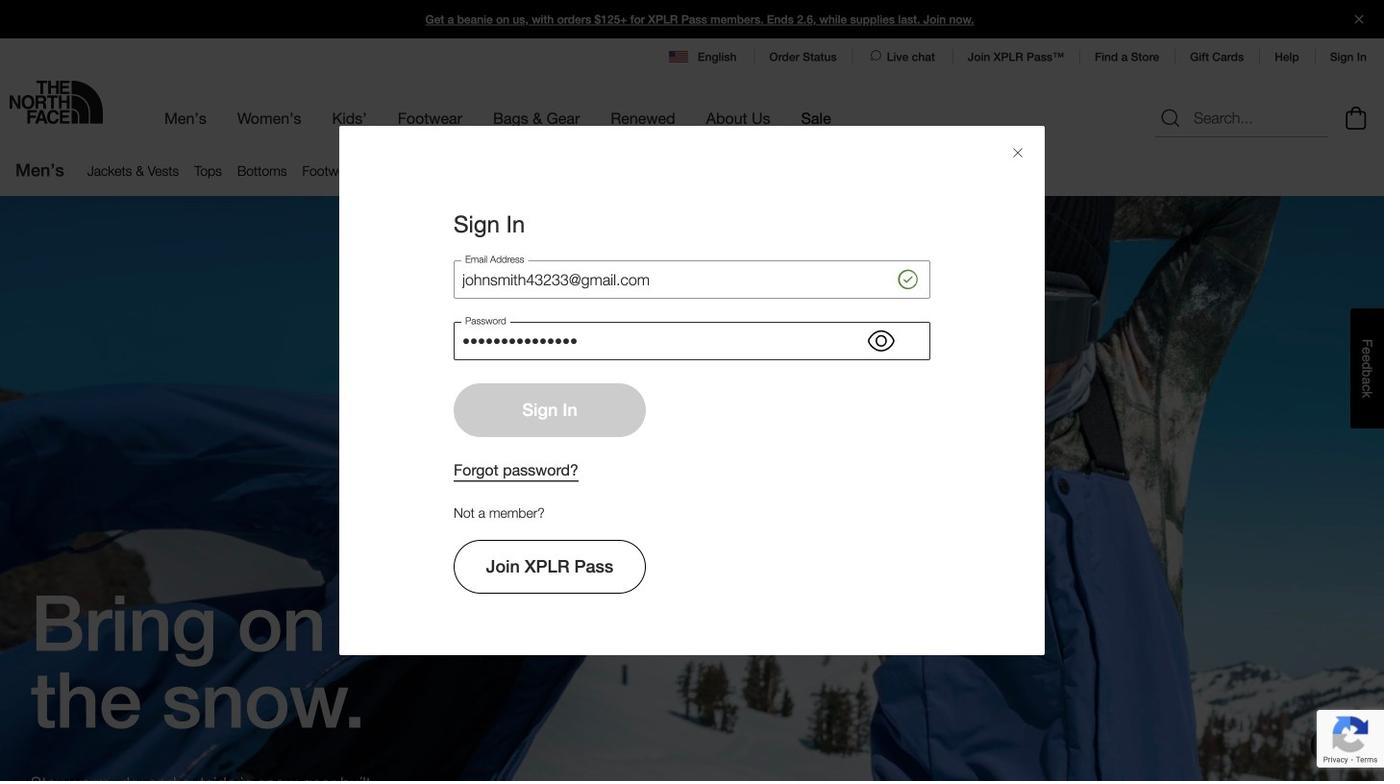 Task type: describe. For each thing, give the bounding box(es) containing it.
on the mountain, a person is wearing the insulated freedom bibs and taking off an insulated freedom jacket. "text reads: for the kids. and the kids at heart." image
[[0, 196, 1385, 782]]

search all image
[[1160, 107, 1183, 130]]

close image
[[1347, 15, 1372, 24]]

the north face home page image
[[10, 81, 103, 124]]



Task type: locate. For each thing, give the bounding box(es) containing it.
None text field
[[454, 261, 931, 299]]

Search search field
[[1156, 99, 1329, 138]]

switch visibility password image
[[868, 328, 895, 355]]

view cart image
[[1341, 104, 1372, 133]]

None password field
[[454, 322, 931, 361]]

main content
[[0, 144, 1385, 782]]



Task type: vqa. For each thing, say whether or not it's contained in the screenshot.
the TNF Black TNF Marker Logo Print/TNF Black radio
no



